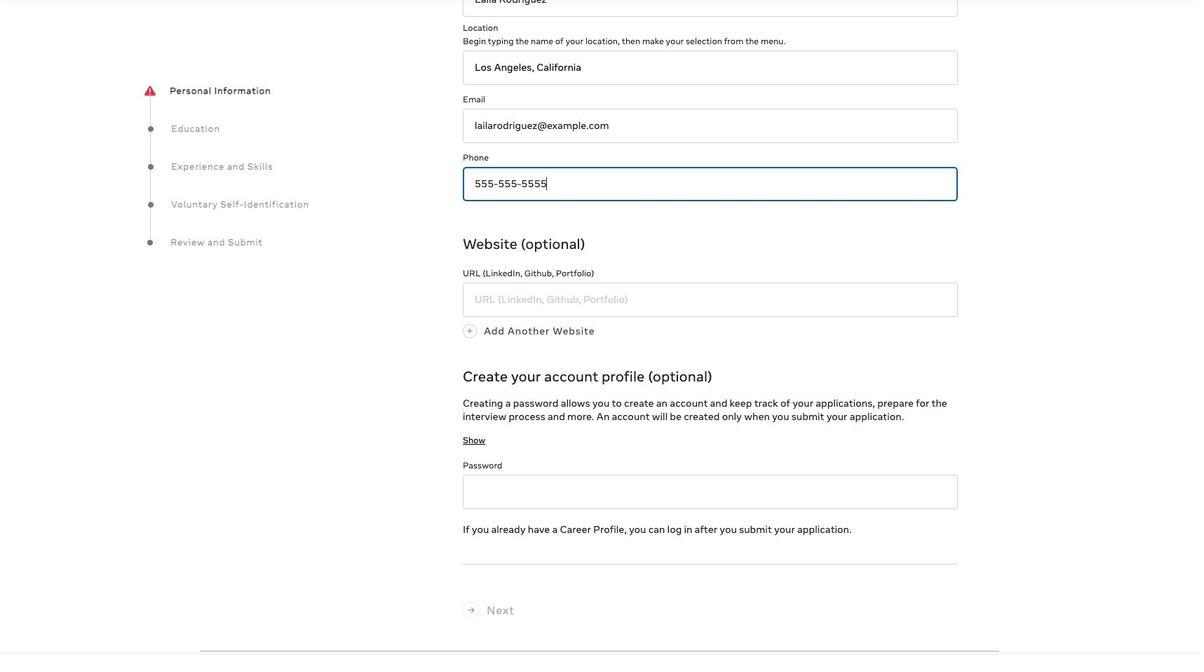 Task type: describe. For each thing, give the bounding box(es) containing it.
Full Name text field
[[463, 0, 958, 17]]

Email text field
[[463, 109, 958, 143]]

Phone text field
[[463, 167, 958, 201]]

URL (LinkedIn, Github, Portfolio) text field
[[463, 283, 958, 317]]

Location text field
[[463, 51, 958, 85]]



Task type: locate. For each thing, give the bounding box(es) containing it.
None password field
[[463, 475, 958, 509]]



